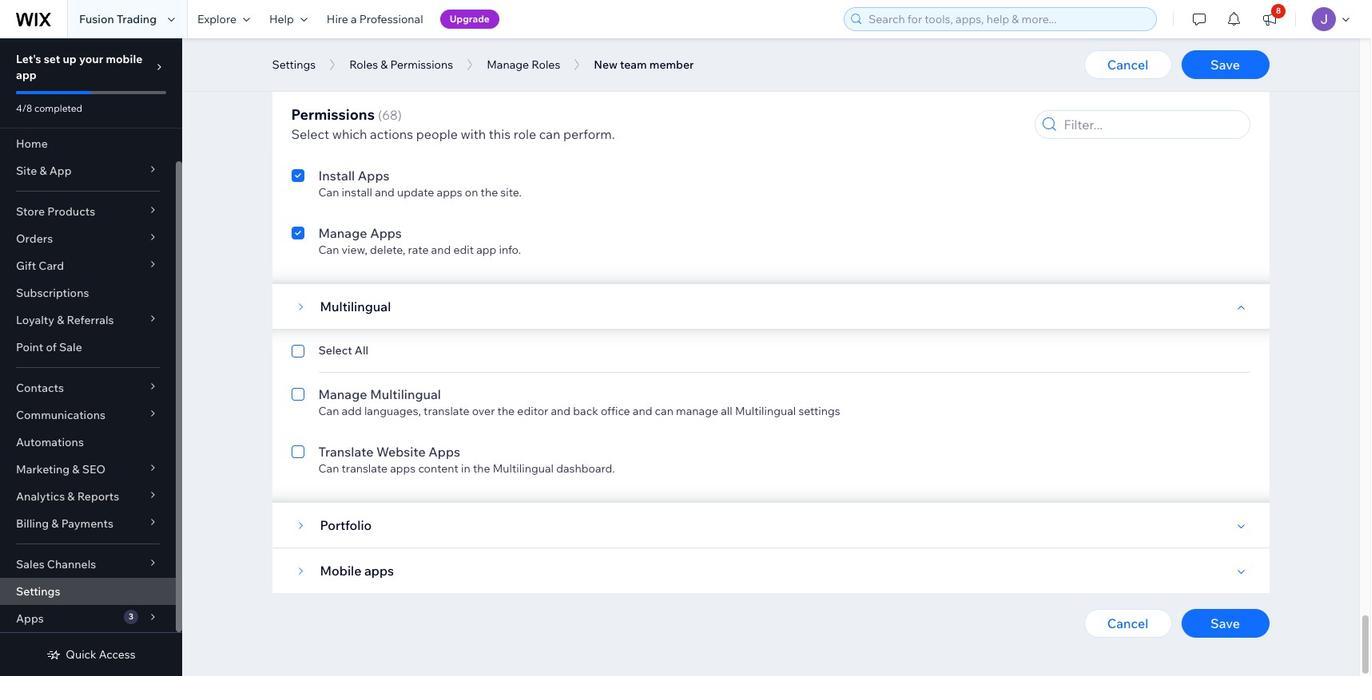 Task type: vqa. For each thing, say whether or not it's contained in the screenshot.
Setup
no



Task type: describe. For each thing, give the bounding box(es) containing it.
upgrade button
[[440, 10, 499, 29]]

cancel for second save button from the bottom of the page
[[1108, 57, 1149, 73]]

office
[[601, 404, 630, 419]]

apps inside 'manage apps can view, delete, rate and edit app info.'
[[370, 225, 402, 241]]

and right office at the left of the page
[[633, 404, 653, 419]]

actions
[[370, 126, 413, 142]]

app inside dropdown button
[[49, 164, 72, 178]]

can inside translate website apps can translate apps content in the multilingual dashboard.
[[319, 462, 339, 476]]

1 roles from the left
[[349, 58, 378, 72]]

2 vertical spatial apps
[[364, 563, 394, 579]]

languages,
[[364, 404, 421, 419]]

mobile apps
[[320, 563, 394, 579]]

settings for settings button
[[272, 58, 316, 72]]

and inside 'manage apps can view, delete, rate and edit app info.'
[[431, 243, 451, 257]]

and left back on the bottom left
[[551, 404, 571, 419]]

new
[[594, 58, 618, 72]]

translate inside manage multilingual can add languages, translate over the editor and back office and can manage all multilingual settings
[[424, 404, 470, 419]]

& for billing
[[51, 517, 59, 532]]

set
[[44, 52, 60, 66]]

can for manage apps
[[319, 243, 339, 257]]

translate website apps can translate apps content in the multilingual dashboard.
[[319, 444, 615, 476]]

this
[[489, 126, 511, 142]]

edit
[[454, 243, 474, 257]]

point
[[16, 340, 43, 355]]

trading
[[117, 12, 157, 26]]

8 button
[[1252, 0, 1288, 38]]

apps inside translate website apps can translate apps content in the multilingual dashboard.
[[429, 444, 460, 460]]

let's set up your mobile app
[[16, 52, 143, 82]]

permissions inside button
[[390, 58, 453, 72]]

in
[[461, 462, 471, 476]]

role
[[514, 126, 536, 142]]

translate inside translate website apps can translate apps content in the multilingual dashboard.
[[342, 462, 388, 476]]

delete,
[[370, 243, 406, 257]]

2 roles from the left
[[532, 58, 561, 72]]

reports
[[77, 490, 119, 504]]

site
[[16, 164, 37, 178]]

loyalty & referrals
[[16, 313, 114, 328]]

all
[[721, 404, 733, 419]]

marketing & seo button
[[0, 456, 176, 484]]

cancel button for second save button from the top of the page
[[1084, 610, 1172, 639]]

& for site
[[39, 164, 47, 178]]

up
[[63, 52, 77, 66]]

team
[[620, 58, 647, 72]]

billing & payments button
[[0, 511, 176, 538]]

update
[[397, 185, 434, 200]]

multilingual up languages, at the left
[[370, 387, 441, 403]]

select all for manage
[[319, 344, 369, 358]]

apps inside sidebar element
[[16, 612, 44, 627]]

analytics & reports
[[16, 490, 119, 504]]

1 horizontal spatial (
[[394, 80, 398, 96]]

add
[[342, 404, 362, 419]]

your
[[79, 52, 103, 66]]

orders
[[16, 232, 53, 246]]

1 horizontal spatial )
[[405, 80, 409, 96]]

quick access
[[66, 648, 136, 663]]

app inside let's set up your mobile app
[[16, 68, 37, 82]]

all for install
[[355, 125, 369, 139]]

manage
[[676, 404, 719, 419]]

subscriptions
[[16, 286, 89, 301]]

the for translate website apps
[[473, 462, 490, 476]]

cancel button for second save button from the bottom of the page
[[1084, 50, 1172, 79]]

rate
[[408, 243, 429, 257]]

automations
[[16, 436, 84, 450]]

apps inside 'install apps can install and update apps on the site.'
[[437, 185, 462, 200]]

referrals
[[67, 313, 114, 328]]

analytics
[[16, 490, 65, 504]]

install
[[319, 168, 355, 184]]

dashboard.
[[556, 462, 615, 476]]

2 save button from the top
[[1182, 610, 1270, 639]]

settings
[[799, 404, 841, 419]]

gift
[[16, 259, 36, 273]]

help
[[269, 12, 294, 26]]

4/8 completed
[[16, 102, 82, 114]]

let's
[[16, 52, 41, 66]]

products
[[47, 205, 95, 219]]

fusion trading
[[79, 12, 157, 26]]

orders button
[[0, 225, 176, 253]]

portfolio
[[320, 518, 372, 534]]

contacts
[[16, 381, 64, 396]]

all for manage
[[355, 344, 369, 358]]

manage multilingual can add languages, translate over the editor and back office and can manage all multilingual settings
[[319, 387, 841, 419]]

store products
[[16, 205, 95, 219]]

home
[[16, 137, 48, 151]]

Filter... field
[[1059, 111, 1245, 138]]

which
[[332, 126, 367, 142]]

billing & payments
[[16, 517, 113, 532]]

of
[[46, 340, 57, 355]]

sales channels button
[[0, 552, 176, 579]]

& for roles
[[381, 58, 388, 72]]

cancel for second save button from the top of the page
[[1108, 616, 1149, 632]]

0 vertical spatial app
[[320, 80, 346, 96]]

editor
[[517, 404, 549, 419]]

install
[[342, 185, 372, 200]]

the for install apps
[[481, 185, 498, 200]]

hire a professional
[[327, 12, 423, 26]]

manage for multilingual
[[319, 387, 367, 403]]

a
[[351, 12, 357, 26]]

completed
[[34, 102, 82, 114]]

and inside 'install apps can install and update apps on the site.'
[[375, 185, 395, 200]]

quick
[[66, 648, 96, 663]]

perform.
[[564, 126, 615, 142]]

select inside permissions ( 68 ) select which actions people with this role can perform.
[[291, 126, 329, 142]]

can for manage multilingual
[[319, 404, 339, 419]]

info.
[[499, 243, 521, 257]]



Task type: locate. For each thing, give the bounding box(es) containing it.
multilingual inside translate website apps can translate apps content in the multilingual dashboard.
[[493, 462, 554, 476]]

1 vertical spatial )
[[398, 107, 402, 123]]

the right over
[[498, 404, 515, 419]]

and
[[375, 185, 395, 200], [431, 243, 451, 257], [551, 404, 571, 419], [633, 404, 653, 419]]

hire a professional link
[[317, 0, 433, 38]]

website
[[376, 444, 426, 460]]

1 vertical spatial cancel
[[1108, 616, 1149, 632]]

0 vertical spatial manage
[[487, 58, 529, 72]]

can for install apps
[[319, 185, 339, 200]]

1 vertical spatial settings
[[16, 585, 60, 599]]

can inside manage multilingual can add languages, translate over the editor and back office and can manage all multilingual settings
[[655, 404, 674, 419]]

app inside 'manage apps can view, delete, rate and edit app info.'
[[477, 243, 497, 257]]

new team member button
[[586, 53, 702, 77]]

select for app market
[[319, 125, 352, 139]]

2 vertical spatial manage
[[319, 387, 367, 403]]

3 can from the top
[[319, 404, 339, 419]]

communications button
[[0, 402, 176, 429]]

& left reports
[[67, 490, 75, 504]]

the inside translate website apps can translate apps content in the multilingual dashboard.
[[473, 462, 490, 476]]

roles
[[349, 58, 378, 72], [532, 58, 561, 72]]

site & app button
[[0, 157, 176, 185]]

0 horizontal spatial app
[[16, 68, 37, 82]]

1 vertical spatial cancel button
[[1084, 610, 1172, 639]]

2 vertical spatial the
[[473, 462, 490, 476]]

) inside permissions ( 68 ) select which actions people with this role can perform.
[[398, 107, 402, 123]]

4/8
[[16, 102, 32, 114]]

1 vertical spatial (
[[378, 107, 382, 123]]

manage for apps
[[319, 225, 367, 241]]

0 horizontal spatial app
[[49, 164, 72, 178]]

apps left on
[[437, 185, 462, 200]]

& inside the 'billing & payments' dropdown button
[[51, 517, 59, 532]]

settings button
[[264, 53, 324, 77]]

0 vertical spatial (
[[394, 80, 398, 96]]

can left view,
[[319, 243, 339, 257]]

& inside marketing & seo dropdown button
[[72, 463, 80, 477]]

0 vertical spatial select all
[[319, 125, 369, 139]]

sale
[[59, 340, 82, 355]]

Search for tools, apps, help & more... field
[[864, 8, 1152, 30]]

upgrade
[[450, 13, 490, 25]]

( inside permissions ( 68 ) select which actions people with this role can perform.
[[378, 107, 382, 123]]

payments
[[61, 517, 113, 532]]

permissions inside permissions ( 68 ) select which actions people with this role can perform.
[[291, 106, 375, 124]]

content
[[418, 462, 459, 476]]

& inside roles & permissions button
[[381, 58, 388, 72]]

multilingual down view,
[[320, 299, 391, 315]]

all up add
[[355, 344, 369, 358]]

multilingual right "in"
[[493, 462, 554, 476]]

settings inside button
[[272, 58, 316, 72]]

0 vertical spatial cancel
[[1108, 57, 1149, 73]]

translate left over
[[424, 404, 470, 419]]

market
[[348, 80, 391, 96]]

cancel button
[[1084, 50, 1172, 79], [1084, 610, 1172, 639]]

translate
[[424, 404, 470, 419], [342, 462, 388, 476]]

& inside loyalty & referrals popup button
[[57, 313, 64, 328]]

1 select all from the top
[[319, 125, 369, 139]]

4 can from the top
[[319, 462, 339, 476]]

& right the 'loyalty'
[[57, 313, 64, 328]]

all left actions
[[355, 125, 369, 139]]

store
[[16, 205, 45, 219]]

permissions up which
[[291, 106, 375, 124]]

& for loyalty
[[57, 313, 64, 328]]

1 horizontal spatial can
[[655, 404, 674, 419]]

2 save from the top
[[1211, 616, 1240, 632]]

the right "in"
[[473, 462, 490, 476]]

channels
[[47, 558, 96, 572]]

0 vertical spatial can
[[539, 126, 561, 142]]

analytics & reports button
[[0, 484, 176, 511]]

the inside 'install apps can install and update apps on the site.'
[[481, 185, 498, 200]]

settings link
[[0, 579, 176, 606]]

& inside site & app dropdown button
[[39, 164, 47, 178]]

None checkbox
[[291, 344, 304, 363], [291, 385, 304, 419], [291, 344, 304, 363], [291, 385, 304, 419]]

2 can from the top
[[319, 243, 339, 257]]

2 select all from the top
[[319, 344, 369, 358]]

view,
[[342, 243, 368, 257]]

68
[[382, 107, 398, 123]]

apps up content at the bottom left of page
[[429, 444, 460, 460]]

can
[[539, 126, 561, 142], [655, 404, 674, 419]]

1 horizontal spatial roles
[[532, 58, 561, 72]]

) up actions
[[398, 107, 402, 123]]

0 horizontal spatial settings
[[16, 585, 60, 599]]

select for multilingual
[[319, 344, 352, 358]]

roles & permissions
[[349, 58, 453, 72]]

0 horizontal spatial permissions
[[291, 106, 375, 124]]

member
[[650, 58, 694, 72]]

install apps can install and update apps on the site.
[[319, 168, 522, 200]]

can inside 'install apps can install and update apps on the site.'
[[319, 185, 339, 200]]

None checkbox
[[291, 125, 304, 144], [291, 166, 304, 200], [291, 224, 304, 257], [291, 443, 304, 476], [291, 125, 304, 144], [291, 166, 304, 200], [291, 224, 304, 257], [291, 443, 304, 476]]

contacts button
[[0, 375, 176, 402]]

fusion
[[79, 12, 114, 26]]

) down roles & permissions button on the left of page
[[405, 80, 409, 96]]

0 horizontal spatial translate
[[342, 462, 388, 476]]

settings inside sidebar element
[[16, 585, 60, 599]]

can down install
[[319, 185, 339, 200]]

& left "seo"
[[72, 463, 80, 477]]

the right on
[[481, 185, 498, 200]]

can right role
[[539, 126, 561, 142]]

2 cancel button from the top
[[1084, 610, 1172, 639]]

manage inside 'manage apps can view, delete, rate and edit app info.'
[[319, 225, 367, 241]]

can down translate
[[319, 462, 339, 476]]

settings for settings link at the left bottom of page
[[16, 585, 60, 599]]

mobile
[[320, 563, 362, 579]]

manage
[[487, 58, 529, 72], [319, 225, 367, 241], [319, 387, 367, 403]]

settings down sales
[[16, 585, 60, 599]]

1 save from the top
[[1211, 57, 1240, 73]]

apps inside translate website apps can translate apps content in the multilingual dashboard.
[[390, 462, 416, 476]]

& right site
[[39, 164, 47, 178]]

explore
[[197, 12, 237, 26]]

1 cancel button from the top
[[1084, 50, 1172, 79]]

select left which
[[291, 126, 329, 142]]

0 vertical spatial save
[[1211, 57, 1240, 73]]

sales
[[16, 558, 45, 572]]

access
[[99, 648, 136, 663]]

1 cancel from the top
[[1108, 57, 1149, 73]]

roles & permissions button
[[341, 53, 461, 77]]

apps right mobile
[[364, 563, 394, 579]]

0 horizontal spatial roles
[[349, 58, 378, 72]]

and right install
[[375, 185, 395, 200]]

0 horizontal spatial can
[[539, 126, 561, 142]]

roles up the app market ( 2 )
[[349, 58, 378, 72]]

select all up install
[[319, 125, 369, 139]]

1 vertical spatial select all
[[319, 344, 369, 358]]

1 vertical spatial apps
[[390, 462, 416, 476]]

1 vertical spatial manage
[[319, 225, 367, 241]]

manage down upgrade button
[[487, 58, 529, 72]]

app right site
[[49, 164, 72, 178]]

roles left new
[[532, 58, 561, 72]]

can left add
[[319, 404, 339, 419]]

save
[[1211, 57, 1240, 73], [1211, 616, 1240, 632]]

manage apps can view, delete, rate and edit app info.
[[319, 225, 521, 257]]

1 vertical spatial permissions
[[291, 106, 375, 124]]

1 can from the top
[[319, 185, 339, 200]]

save for second save button from the top of the page
[[1211, 616, 1240, 632]]

select all
[[319, 125, 369, 139], [319, 344, 369, 358]]

manage up add
[[319, 387, 367, 403]]

0 vertical spatial the
[[481, 185, 498, 200]]

app market ( 2 )
[[320, 80, 409, 96]]

app down let's
[[16, 68, 37, 82]]

3
[[129, 612, 133, 623]]

& for marketing
[[72, 463, 80, 477]]

manage roles
[[487, 58, 561, 72]]

apps up install
[[358, 168, 390, 184]]

point of sale link
[[0, 334, 176, 361]]

0 vertical spatial save button
[[1182, 50, 1270, 79]]

1 all from the top
[[355, 125, 369, 139]]

1 horizontal spatial settings
[[272, 58, 316, 72]]

apps up delete,
[[370, 225, 402, 241]]

sidebar element
[[0, 38, 182, 677]]

quick access button
[[47, 648, 136, 663]]

1 vertical spatial save
[[1211, 616, 1240, 632]]

1 vertical spatial can
[[655, 404, 674, 419]]

& up market
[[381, 58, 388, 72]]

1 vertical spatial save button
[[1182, 610, 1270, 639]]

1 horizontal spatial permissions
[[390, 58, 453, 72]]

communications
[[16, 408, 106, 423]]

1 vertical spatial app
[[49, 164, 72, 178]]

app
[[16, 68, 37, 82], [477, 243, 497, 257]]

1 vertical spatial the
[[498, 404, 515, 419]]

save for second save button from the bottom of the page
[[1211, 57, 1240, 73]]

1 horizontal spatial app
[[477, 243, 497, 257]]

2
[[398, 80, 405, 96]]

select up add
[[319, 344, 352, 358]]

1 horizontal spatial translate
[[424, 404, 470, 419]]

translate
[[319, 444, 374, 460]]

manage inside manage multilingual can add languages, translate over the editor and back office and can manage all multilingual settings
[[319, 387, 367, 403]]

apps inside 'install apps can install and update apps on the site.'
[[358, 168, 390, 184]]

1 save button from the top
[[1182, 50, 1270, 79]]

multilingual right all
[[735, 404, 796, 419]]

0 horizontal spatial (
[[378, 107, 382, 123]]

manage roles button
[[479, 53, 569, 77]]

translate down translate
[[342, 462, 388, 476]]

0 vertical spatial apps
[[437, 185, 462, 200]]

& inside analytics & reports popup button
[[67, 490, 75, 504]]

people
[[416, 126, 458, 142]]

manage inside 'manage roles' button
[[487, 58, 529, 72]]

apps down website
[[390, 462, 416, 476]]

gift card
[[16, 259, 64, 273]]

on
[[465, 185, 478, 200]]

marketing & seo
[[16, 463, 106, 477]]

app left market
[[320, 80, 346, 96]]

point of sale
[[16, 340, 82, 355]]

loyalty & referrals button
[[0, 307, 176, 334]]

can left manage
[[655, 404, 674, 419]]

can inside permissions ( 68 ) select which actions people with this role can perform.
[[539, 126, 561, 142]]

2 all from the top
[[355, 344, 369, 358]]

app right edit
[[477, 243, 497, 257]]

)
[[405, 80, 409, 96], [398, 107, 402, 123]]

the
[[481, 185, 498, 200], [498, 404, 515, 419], [473, 462, 490, 476]]

1 vertical spatial all
[[355, 344, 369, 358]]

& for analytics
[[67, 490, 75, 504]]

subscriptions link
[[0, 280, 176, 307]]

loyalty
[[16, 313, 54, 328]]

can inside manage multilingual can add languages, translate over the editor and back office and can manage all multilingual settings
[[319, 404, 339, 419]]

0 vertical spatial )
[[405, 80, 409, 96]]

0 vertical spatial permissions
[[390, 58, 453, 72]]

permissions up 2
[[390, 58, 453, 72]]

marketing
[[16, 463, 70, 477]]

( down roles & permissions button on the left of page
[[394, 80, 398, 96]]

manage up view,
[[319, 225, 367, 241]]

site & app
[[16, 164, 72, 178]]

0 horizontal spatial )
[[398, 107, 402, 123]]

8
[[1276, 6, 1281, 16]]

&
[[381, 58, 388, 72], [39, 164, 47, 178], [57, 313, 64, 328], [72, 463, 80, 477], [67, 490, 75, 504], [51, 517, 59, 532]]

select all for install
[[319, 125, 369, 139]]

settings down help button
[[272, 58, 316, 72]]

1 vertical spatial app
[[477, 243, 497, 257]]

billing
[[16, 517, 49, 532]]

select
[[319, 125, 352, 139], [291, 126, 329, 142], [319, 344, 352, 358]]

1 horizontal spatial app
[[320, 80, 346, 96]]

store products button
[[0, 198, 176, 225]]

and left edit
[[431, 243, 451, 257]]

0 vertical spatial settings
[[272, 58, 316, 72]]

select up install
[[319, 125, 352, 139]]

automations link
[[0, 429, 176, 456]]

help button
[[260, 0, 317, 38]]

professional
[[360, 12, 423, 26]]

2 cancel from the top
[[1108, 616, 1149, 632]]

permissions ( 68 ) select which actions people with this role can perform.
[[291, 106, 615, 142]]

0 vertical spatial all
[[355, 125, 369, 139]]

can inside 'manage apps can view, delete, rate and edit app info.'
[[319, 243, 339, 257]]

1 vertical spatial translate
[[342, 462, 388, 476]]

select all up add
[[319, 344, 369, 358]]

0 vertical spatial cancel button
[[1084, 50, 1172, 79]]

( up actions
[[378, 107, 382, 123]]

manage for roles
[[487, 58, 529, 72]]

0 vertical spatial app
[[16, 68, 37, 82]]

0 vertical spatial translate
[[424, 404, 470, 419]]

apps down sales
[[16, 612, 44, 627]]

new team member
[[594, 58, 694, 72]]

the inside manage multilingual can add languages, translate over the editor and back office and can manage all multilingual settings
[[498, 404, 515, 419]]

gift card button
[[0, 253, 176, 280]]

save button
[[1182, 50, 1270, 79], [1182, 610, 1270, 639]]

sales channels
[[16, 558, 96, 572]]

& right billing
[[51, 517, 59, 532]]

permissions
[[390, 58, 453, 72], [291, 106, 375, 124]]



